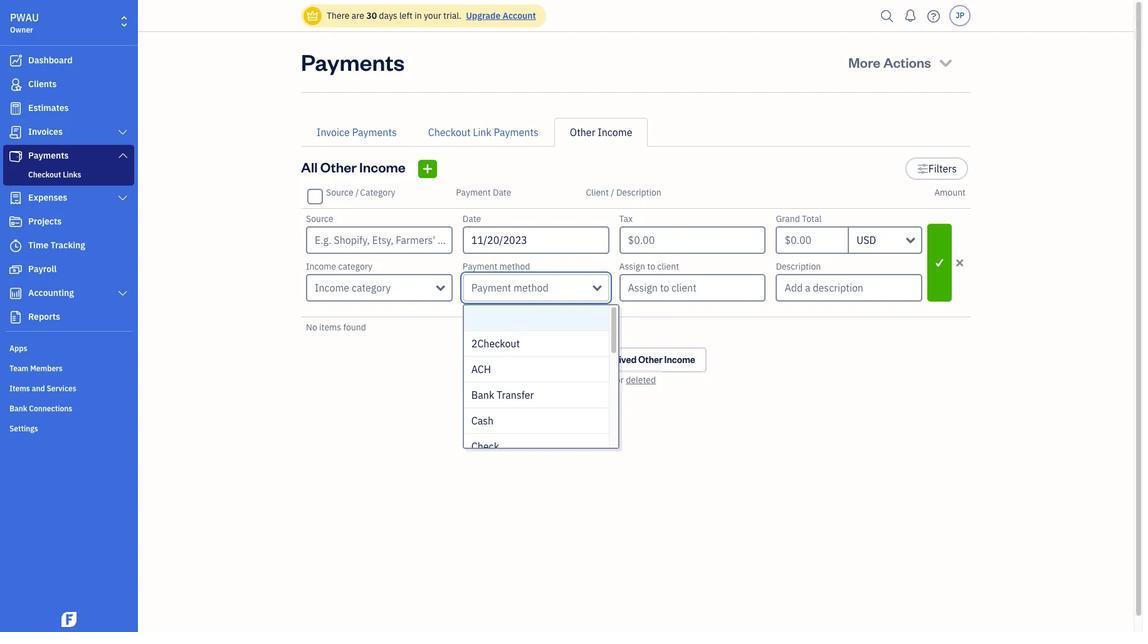 Task type: locate. For each thing, give the bounding box(es) containing it.
1 horizontal spatial date
[[493, 187, 511, 198]]

pwau owner
[[10, 11, 39, 34]]

Payment method field
[[463, 274, 609, 302]]

other up deleted
[[638, 354, 663, 366]]

chevron large down image down payroll link on the left of the page
[[117, 288, 129, 299]]

option
[[464, 305, 609, 331]]

invoice payments
[[317, 126, 397, 139]]

grand
[[776, 213, 800, 225]]

chart image
[[8, 287, 23, 300]]

transfer
[[497, 389, 534, 401]]

payment down link
[[456, 187, 491, 198]]

1 horizontal spatial description
[[776, 261, 821, 272]]

1 horizontal spatial /
[[611, 187, 614, 198]]

check option
[[464, 434, 609, 460]]

30
[[366, 10, 377, 21]]

chevron large down image down estimates link
[[117, 127, 129, 137]]

payments up checkout links
[[28, 150, 69, 161]]

Grand Total (USD) text field
[[776, 226, 849, 254]]

deleted link
[[626, 374, 656, 386]]

checkout up expenses
[[28, 170, 61, 179]]

bank inside bank connections link
[[9, 404, 27, 413]]

0 vertical spatial source
[[326, 187, 353, 198]]

checkout for checkout links
[[28, 170, 61, 179]]

expenses link
[[3, 187, 134, 209]]

apps link
[[3, 339, 134, 357]]

1 vertical spatial checkout
[[28, 170, 61, 179]]

source for source / category
[[326, 187, 353, 198]]

1 vertical spatial other
[[320, 158, 357, 176]]

1 horizontal spatial other
[[570, 126, 595, 139]]

pwau
[[10, 11, 39, 24]]

estimate image
[[8, 102, 23, 115]]

method
[[500, 261, 530, 272], [514, 282, 549, 294]]

notifications image
[[901, 3, 921, 28]]

/ right client
[[611, 187, 614, 198]]

checkout inside main element
[[28, 170, 61, 179]]

payment up 2checkout
[[471, 282, 511, 294]]

project image
[[8, 216, 23, 228]]

left
[[399, 10, 413, 21]]

2checkout option
[[464, 331, 609, 357]]

1 chevron large down image from the top
[[117, 127, 129, 137]]

payments inside main element
[[28, 150, 69, 161]]

cash
[[471, 415, 494, 427]]

1 vertical spatial bank
[[9, 404, 27, 413]]

dashboard image
[[8, 55, 23, 67]]

timer image
[[8, 240, 23, 252]]

checkout link payments link
[[413, 118, 554, 147]]

bank connections link
[[3, 399, 134, 418]]

expenses
[[28, 192, 67, 203]]

chevron large down image inside 'invoices' "link"
[[117, 127, 129, 137]]

chevron large down image
[[117, 193, 129, 203]]

2 / from the left
[[611, 187, 614, 198]]

settings
[[9, 424, 38, 433]]

description
[[616, 187, 661, 198], [776, 261, 821, 272]]

bank down items
[[9, 404, 27, 413]]

bank transfer option
[[464, 383, 609, 408]]

payments right link
[[494, 126, 539, 139]]

1 vertical spatial payment method
[[471, 282, 549, 294]]

team members link
[[3, 359, 134, 378]]

2checkout
[[471, 337, 520, 350]]

other income
[[570, 126, 632, 139]]

payroll
[[28, 263, 57, 275]]

category
[[360, 187, 395, 198]]

chevron large down image
[[117, 127, 129, 137], [117, 151, 129, 161], [117, 288, 129, 299]]

amount button
[[934, 187, 966, 198]]

payment image
[[8, 150, 23, 162]]

expense image
[[8, 192, 23, 204]]

chevron large down image up chevron large down icon
[[117, 151, 129, 161]]

report image
[[8, 311, 23, 324]]

1 vertical spatial source
[[306, 213, 333, 225]]

category up 'income category' field
[[338, 261, 373, 272]]

go to help image
[[924, 7, 944, 25]]

method down date in mm/dd/yyyy format 'text box'
[[514, 282, 549, 294]]

2 vertical spatial chevron large down image
[[117, 288, 129, 299]]

0 vertical spatial date
[[493, 187, 511, 198]]

or
[[616, 374, 624, 386]]

1 / from the left
[[356, 187, 359, 198]]

to
[[647, 261, 655, 272]]

team
[[9, 364, 28, 373]]

1 vertical spatial payment
[[463, 261, 497, 272]]

other income link
[[554, 118, 648, 147]]

assign
[[619, 261, 645, 272]]

search image
[[877, 7, 897, 25]]

/
[[356, 187, 359, 198], [611, 187, 614, 198]]

estimates link
[[3, 97, 134, 120]]

description down 'grand total (usd)' text box
[[776, 261, 821, 272]]

0 vertical spatial checkout
[[428, 126, 471, 139]]

income category up 'income category' field
[[306, 261, 373, 272]]

there are 30 days left in your trial. upgrade account
[[327, 10, 536, 21]]

1 vertical spatial chevron large down image
[[117, 151, 129, 161]]

Source text field
[[307, 228, 451, 253]]

your
[[424, 10, 441, 21]]

payment method down date in mm/dd/yyyy format 'text box'
[[471, 282, 549, 294]]

1 vertical spatial category
[[352, 282, 391, 294]]

items
[[9, 384, 30, 393]]

date down payment date 'button'
[[463, 213, 481, 225]]

0 vertical spatial other
[[570, 126, 595, 139]]

1 horizontal spatial bank
[[471, 389, 494, 401]]

payment method
[[463, 261, 530, 272], [471, 282, 549, 294]]

/ for description
[[611, 187, 614, 198]]

chevrondown image
[[937, 53, 954, 71]]

bank
[[471, 389, 494, 401], [9, 404, 27, 413]]

account
[[503, 10, 536, 21]]

bank connections
[[9, 404, 72, 413]]

method up payment method field
[[500, 261, 530, 272]]

category inside field
[[352, 282, 391, 294]]

source down the source / category
[[306, 213, 333, 225]]

0 horizontal spatial /
[[356, 187, 359, 198]]

other up client
[[570, 126, 595, 139]]

found
[[343, 322, 366, 333]]

income
[[598, 126, 632, 139], [359, 158, 406, 176], [306, 261, 336, 272], [315, 282, 349, 294], [664, 354, 695, 366]]

2 vertical spatial payment
[[471, 282, 511, 294]]

view archived other income
[[576, 354, 695, 366]]

0 horizontal spatial date
[[463, 213, 481, 225]]

ach option
[[464, 357, 609, 383]]

income category up found
[[315, 282, 391, 294]]

projects link
[[3, 211, 134, 233]]

settings link
[[3, 419, 134, 438]]

category up found
[[352, 282, 391, 294]]

1 vertical spatial income category
[[315, 282, 391, 294]]

projects
[[28, 216, 62, 227]]

payment method up payment method field
[[463, 261, 530, 272]]

checkout left link
[[428, 126, 471, 139]]

bank up cash
[[471, 389, 494, 401]]

crown image
[[306, 9, 319, 22]]

bank inside bank transfer option
[[471, 389, 494, 401]]

reports link
[[3, 306, 134, 329]]

1 vertical spatial method
[[514, 282, 549, 294]]

dashboard link
[[3, 50, 134, 72]]

settings image
[[917, 161, 929, 176]]

payment up payment method field
[[463, 261, 497, 272]]

jp
[[956, 11, 965, 20]]

1 horizontal spatial checkout
[[428, 126, 471, 139]]

description up tax
[[616, 187, 661, 198]]

team members
[[9, 364, 63, 373]]

bank for bank connections
[[9, 404, 27, 413]]

date
[[493, 187, 511, 198], [463, 213, 481, 225]]

checkout link payments
[[428, 126, 539, 139]]

usd
[[857, 234, 876, 246]]

more
[[849, 53, 881, 71]]

other
[[570, 126, 595, 139], [320, 158, 357, 176], [638, 354, 663, 366]]

add new other income entry image
[[422, 161, 433, 177]]

0 horizontal spatial description
[[616, 187, 661, 198]]

upgrade account link
[[464, 10, 536, 21]]

upgrade
[[466, 10, 501, 21]]

0 horizontal spatial checkout
[[28, 170, 61, 179]]

chevron large down image inside accounting link
[[117, 288, 129, 299]]

2 chevron large down image from the top
[[117, 151, 129, 161]]

2 vertical spatial other
[[638, 354, 663, 366]]

archived
[[599, 354, 637, 366]]

payroll link
[[3, 258, 134, 281]]

0 horizontal spatial other
[[320, 158, 357, 176]]

0 vertical spatial method
[[500, 261, 530, 272]]

source for source
[[306, 213, 333, 225]]

no items found
[[306, 322, 366, 333]]

$0.00 button
[[619, 226, 766, 254]]

0 horizontal spatial bank
[[9, 404, 27, 413]]

filters
[[929, 162, 957, 175]]

income category
[[306, 261, 373, 272], [315, 282, 391, 294]]

0 vertical spatial income category
[[306, 261, 373, 272]]

date up date in mm/dd/yyyy format 'text box'
[[493, 187, 511, 198]]

list box
[[464, 305, 618, 460]]

source down all other income
[[326, 187, 353, 198]]

amount
[[934, 187, 966, 198]]

0 vertical spatial bank
[[471, 389, 494, 401]]

0 vertical spatial chevron large down image
[[117, 127, 129, 137]]

3 chevron large down image from the top
[[117, 288, 129, 299]]

/ left category
[[356, 187, 359, 198]]

other right the all
[[320, 158, 357, 176]]



Task type: describe. For each thing, give the bounding box(es) containing it.
accounting link
[[3, 282, 134, 305]]

income category inside field
[[315, 282, 391, 294]]

tax
[[619, 213, 633, 225]]

filters button
[[906, 157, 968, 180]]

accounting
[[28, 287, 74, 299]]

chevron large down image for invoices
[[117, 127, 129, 137]]

time tracking
[[28, 240, 85, 251]]

all
[[301, 158, 318, 176]]

source / category
[[326, 187, 395, 198]]

payments link
[[3, 145, 134, 167]]

0 vertical spatial description
[[616, 187, 661, 198]]

check
[[471, 440, 499, 453]]

in
[[415, 10, 422, 21]]

total
[[802, 213, 822, 225]]

Income category field
[[306, 274, 453, 302]]

/ for category
[[356, 187, 359, 198]]

all other income
[[301, 158, 406, 176]]

items
[[319, 322, 341, 333]]

chevron large down image for payments
[[117, 151, 129, 161]]

cash option
[[464, 408, 609, 434]]

Date in MM/DD/YYYY format text field
[[463, 226, 609, 254]]

0 vertical spatial payment
[[456, 187, 491, 198]]

client image
[[8, 78, 23, 91]]

payments up all other income
[[352, 126, 397, 139]]

save image
[[929, 255, 950, 271]]

time tracking link
[[3, 235, 134, 257]]

list box containing 2checkout
[[464, 305, 618, 460]]

invoices
[[28, 126, 63, 137]]

dashboard
[[28, 55, 73, 66]]

clients
[[28, 78, 57, 90]]

tax $0.00
[[619, 213, 655, 246]]

method inside payment method field
[[514, 282, 549, 294]]

client
[[657, 261, 679, 272]]

payment date button
[[456, 187, 511, 198]]

no
[[306, 322, 317, 333]]

links
[[63, 170, 81, 179]]

invoices link
[[3, 121, 134, 144]]

and
[[32, 384, 45, 393]]

checkout links link
[[6, 167, 132, 182]]

view archived other income link
[[565, 347, 707, 373]]

or deleted
[[616, 374, 656, 386]]

client / description
[[586, 187, 661, 198]]

income inside field
[[315, 282, 349, 294]]

payment inside field
[[471, 282, 511, 294]]

grand total
[[776, 213, 822, 225]]

actions
[[883, 53, 931, 71]]

usd button
[[849, 226, 923, 254]]

invoice payments link
[[301, 118, 413, 147]]

0 vertical spatial payment method
[[463, 261, 530, 272]]

there
[[327, 10, 350, 21]]

2 horizontal spatial other
[[638, 354, 663, 366]]

services
[[47, 384, 76, 393]]

bank for bank transfer
[[471, 389, 494, 401]]

payment date
[[456, 187, 511, 198]]

cancel image
[[954, 255, 966, 270]]

jp button
[[949, 5, 971, 26]]

trial.
[[443, 10, 461, 21]]

owner
[[10, 25, 33, 34]]

apps
[[9, 344, 27, 353]]

invoice
[[317, 126, 350, 139]]

time
[[28, 240, 48, 251]]

invoice image
[[8, 126, 23, 139]]

estimates
[[28, 102, 69, 114]]

items and services link
[[3, 379, 134, 398]]

$0.00
[[628, 234, 655, 246]]

main element
[[0, 0, 169, 632]]

tracking
[[51, 240, 85, 251]]

are
[[352, 10, 364, 21]]

0 vertical spatial category
[[338, 261, 373, 272]]

reports
[[28, 311, 60, 322]]

link
[[473, 126, 492, 139]]

assign to client
[[619, 261, 679, 272]]

bank transfer
[[471, 389, 534, 401]]

money image
[[8, 263, 23, 276]]

chevron large down image for accounting
[[117, 288, 129, 299]]

1 vertical spatial date
[[463, 213, 481, 225]]

items and services
[[9, 384, 76, 393]]

Assign to client text field
[[621, 275, 765, 300]]

Description text field
[[776, 274, 923, 302]]

ach
[[471, 363, 491, 376]]

more actions button
[[837, 47, 966, 77]]

1 vertical spatial description
[[776, 261, 821, 272]]

more actions
[[849, 53, 931, 71]]

days
[[379, 10, 397, 21]]

freshbooks image
[[59, 612, 79, 627]]

connections
[[29, 404, 72, 413]]

clients link
[[3, 73, 134, 96]]

payment method inside field
[[471, 282, 549, 294]]

deleted
[[626, 374, 656, 386]]

checkout for checkout link payments
[[428, 126, 471, 139]]

checkout links
[[28, 170, 81, 179]]

members
[[30, 364, 63, 373]]

payments down are
[[301, 47, 405, 77]]

view
[[576, 354, 597, 366]]



Task type: vqa. For each thing, say whether or not it's contained in the screenshot.
1st 0.00
no



